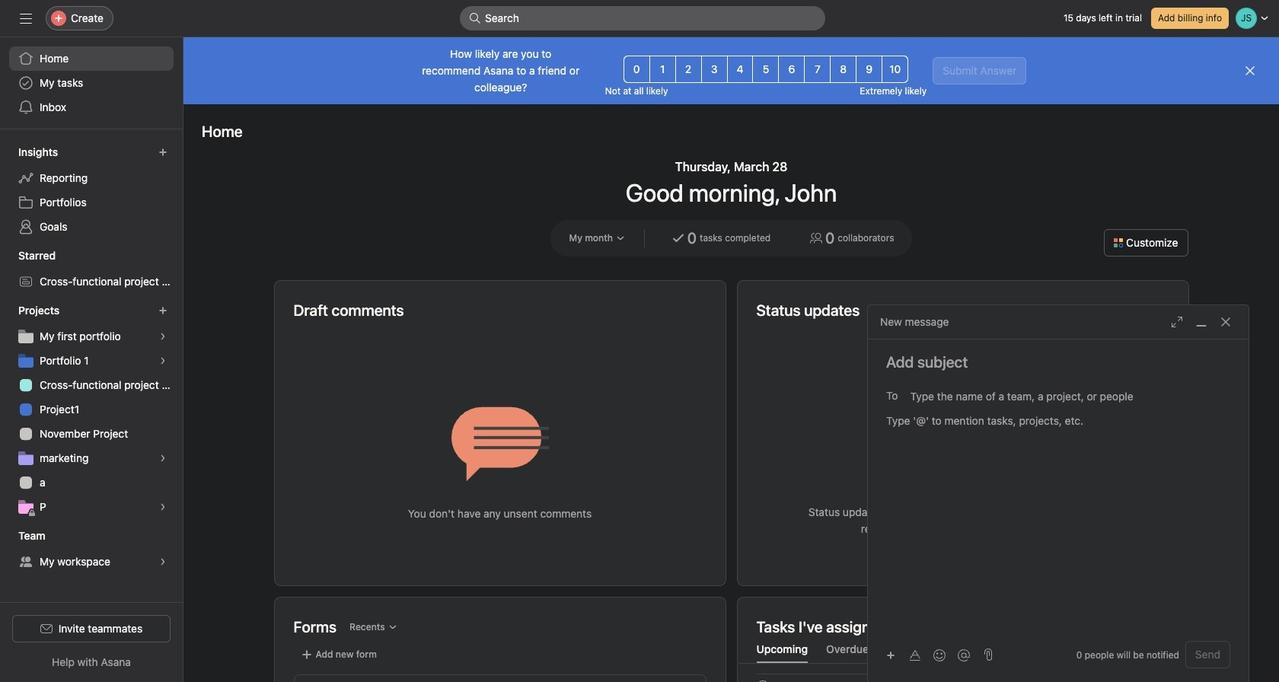 Task type: vqa. For each thing, say whether or not it's contained in the screenshot.
My
no



Task type: locate. For each thing, give the bounding box(es) containing it.
global element
[[0, 37, 183, 129]]

Type the name of a team, a project, or people text field
[[911, 387, 1223, 405]]

option group
[[624, 56, 909, 83]]

minimize image
[[1196, 316, 1208, 328]]

starred element
[[0, 242, 183, 297]]

None radio
[[805, 56, 831, 83], [857, 56, 883, 83], [882, 56, 909, 83], [805, 56, 831, 83], [857, 56, 883, 83], [882, 56, 909, 83]]

insights element
[[0, 139, 183, 242]]

emoji image
[[934, 649, 946, 662]]

new insights image
[[158, 148, 168, 157]]

Add subject text field
[[868, 352, 1249, 373]]

hide sidebar image
[[20, 12, 32, 24]]

None radio
[[624, 56, 650, 83], [650, 56, 676, 83], [675, 56, 702, 83], [701, 56, 728, 83], [727, 56, 754, 83], [753, 56, 780, 83], [779, 56, 806, 83], [831, 56, 857, 83], [624, 56, 650, 83], [650, 56, 676, 83], [675, 56, 702, 83], [701, 56, 728, 83], [727, 56, 754, 83], [753, 56, 780, 83], [779, 56, 806, 83], [831, 56, 857, 83]]

toolbar
[[881, 644, 978, 666]]

projects element
[[0, 297, 183, 523]]

see details, portfolio 1 image
[[158, 357, 168, 366]]

see details, my first portfolio image
[[158, 332, 168, 341]]

dialog
[[868, 305, 1249, 683]]

new project or portfolio image
[[158, 306, 168, 315]]

list box
[[460, 6, 826, 30]]

at mention image
[[958, 649, 971, 662]]



Task type: describe. For each thing, give the bounding box(es) containing it.
prominent image
[[469, 12, 481, 24]]

insert an object image
[[887, 651, 896, 660]]

expand popout to full screen image
[[1172, 316, 1184, 328]]

teams element
[[0, 523, 183, 577]]

close image
[[1220, 316, 1233, 328]]

dismiss image
[[1245, 65, 1257, 77]]

formatting image
[[910, 649, 922, 662]]



